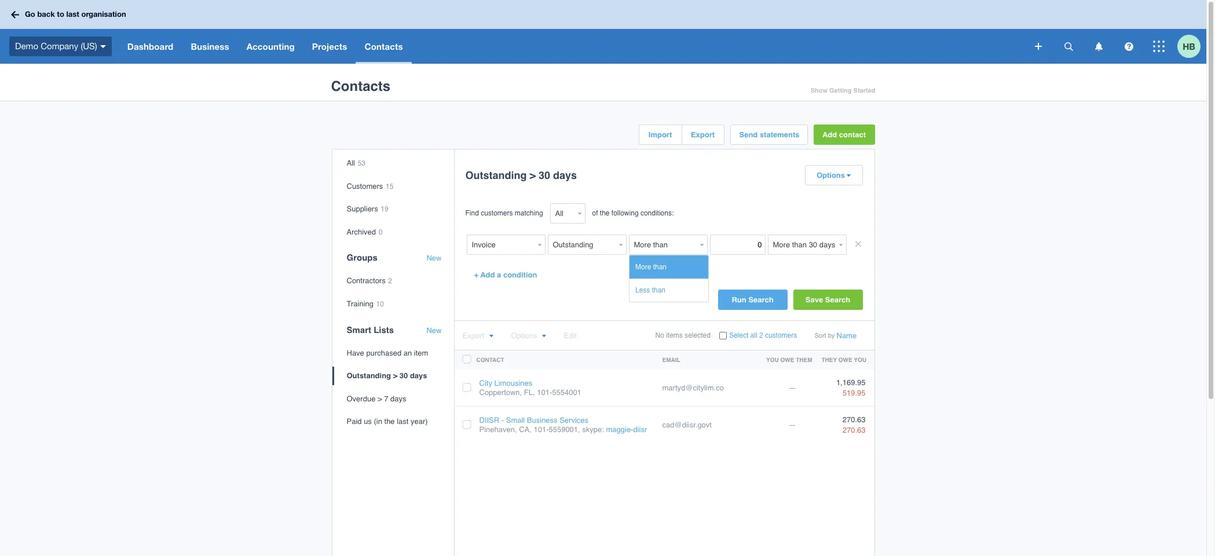 Task type: locate. For each thing, give the bounding box(es) containing it.
you
[[766, 356, 779, 363], [854, 356, 867, 363]]

search right save
[[825, 295, 850, 304]]

new link for smart lists
[[427, 326, 442, 335]]

options button for of the following conditions:
[[805, 166, 862, 185]]

outstanding > 30 days down have purchased an item
[[347, 371, 427, 380]]

banner
[[0, 0, 1207, 64]]

1 vertical spatial business
[[527, 416, 558, 425]]

search for run search
[[749, 295, 774, 304]]

el image up contact
[[489, 334, 494, 338]]

2
[[388, 277, 392, 285], [759, 331, 763, 339]]

1 new link from the top
[[427, 254, 442, 263]]

sort
[[815, 332, 826, 339]]

None checkbox
[[719, 332, 727, 340]]

than right the more
[[653, 263, 667, 271]]

new for smart lists
[[427, 326, 442, 335]]

1 horizontal spatial last
[[397, 417, 409, 426]]

back
[[37, 9, 55, 19]]

0 horizontal spatial options
[[511, 331, 537, 340]]

1 vertical spatial options
[[511, 331, 537, 340]]

accounting button
[[238, 29, 303, 64]]

1 horizontal spatial export button
[[682, 125, 724, 144]]

add right the +
[[480, 271, 495, 279]]

add
[[822, 130, 837, 139], [480, 271, 495, 279]]

contact
[[839, 130, 866, 139]]

0 horizontal spatial outstanding > 30 days
[[347, 371, 427, 380]]

0 vertical spatial add
[[822, 130, 837, 139]]

1 horizontal spatial days
[[410, 371, 427, 380]]

0 horizontal spatial 30
[[400, 371, 408, 380]]

1 vertical spatial 270.63
[[843, 426, 866, 435]]

demo company (us) button
[[0, 29, 119, 64]]

more than
[[635, 263, 667, 271]]

days right 7
[[390, 394, 406, 403]]

send
[[739, 130, 758, 139]]

(us)
[[81, 41, 97, 51]]

0 vertical spatial options
[[817, 171, 845, 180]]

2 horizontal spatial days
[[553, 169, 577, 181]]

contacts button
[[356, 29, 412, 64]]

> down have purchased an item
[[393, 371, 398, 380]]

export button
[[682, 125, 724, 144], [463, 331, 494, 340]]

1 horizontal spatial 30
[[539, 169, 550, 181]]

1 search from the left
[[749, 295, 774, 304]]

1 owe from the left
[[781, 356, 794, 363]]

the
[[600, 209, 610, 217], [384, 417, 395, 426]]

name button
[[837, 331, 857, 340]]

suppliers
[[347, 205, 378, 213]]

30 up matching
[[539, 169, 550, 181]]

0 vertical spatial export
[[691, 130, 715, 139]]

2 — from the top
[[789, 421, 796, 429]]

0 vertical spatial options button
[[805, 166, 862, 185]]

1 vertical spatial export
[[463, 331, 484, 340]]

1 horizontal spatial owe
[[839, 356, 852, 363]]

1 vertical spatial new link
[[427, 326, 442, 335]]

5554001
[[552, 388, 581, 397]]

days up 'all' 'text box'
[[553, 169, 577, 181]]

conditions:
[[641, 209, 674, 217]]

1 vertical spatial add
[[480, 271, 495, 279]]

1 vertical spatial export button
[[463, 331, 494, 340]]

add inside the + add a condition button
[[480, 271, 495, 279]]

options button down the add contact
[[805, 166, 862, 185]]

search for save search
[[825, 295, 850, 304]]

1 horizontal spatial options
[[817, 171, 845, 180]]

0 horizontal spatial el image
[[489, 334, 494, 338]]

0 horizontal spatial last
[[66, 9, 79, 19]]

statements
[[760, 130, 800, 139]]

new for groups
[[427, 254, 442, 263]]

1 you from the left
[[766, 356, 779, 363]]

2 vertical spatial >
[[378, 394, 382, 403]]

go
[[25, 9, 35, 19]]

7
[[384, 394, 388, 403]]

export button right import button
[[682, 125, 724, 144]]

> left 7
[[378, 394, 382, 403]]

diisr - small business services link
[[479, 416, 589, 425]]

0 horizontal spatial 2
[[388, 277, 392, 285]]

101- inside diisr - small business services pinehaven, ca, 101-5559001, skype: maggie-diisr
[[534, 425, 549, 434]]

outstanding
[[465, 169, 527, 181], [347, 371, 391, 380]]

the right (in
[[384, 417, 395, 426]]

101- down the diisr - small business services 'link'
[[534, 425, 549, 434]]

projects
[[312, 41, 347, 52]]

2 owe from the left
[[839, 356, 852, 363]]

el image for options
[[542, 334, 546, 338]]

options for of the following conditions:
[[817, 171, 845, 180]]

30
[[539, 169, 550, 181], [400, 371, 408, 380]]

1 vertical spatial the
[[384, 417, 395, 426]]

svg image
[[11, 11, 19, 18], [1153, 41, 1165, 52], [1064, 42, 1073, 51], [1125, 42, 1133, 51], [1035, 43, 1042, 50], [100, 45, 106, 48]]

navigation
[[119, 29, 1027, 64]]

1 horizontal spatial search
[[825, 295, 850, 304]]

1 vertical spatial new
[[427, 326, 442, 335]]

0 vertical spatial new
[[427, 254, 442, 263]]

1 horizontal spatial business
[[527, 416, 558, 425]]

2 horizontal spatial >
[[530, 169, 536, 181]]

all
[[750, 331, 757, 339]]

0 vertical spatial 2
[[388, 277, 392, 285]]

outstanding up find customers matching
[[465, 169, 527, 181]]

customers right find
[[481, 209, 513, 217]]

coppertown,
[[479, 388, 522, 397]]

2 right all
[[759, 331, 763, 339]]

2 el image from the left
[[542, 334, 546, 338]]

owe right they
[[839, 356, 852, 363]]

than right the less at right
[[652, 286, 666, 294]]

0 horizontal spatial export button
[[463, 331, 494, 340]]

0 horizontal spatial search
[[749, 295, 774, 304]]

0 horizontal spatial you
[[766, 356, 779, 363]]

last
[[66, 9, 79, 19], [397, 417, 409, 426]]

contacts
[[365, 41, 403, 52], [331, 78, 391, 95]]

search
[[749, 295, 774, 304], [825, 295, 850, 304]]

1 horizontal spatial add
[[822, 130, 837, 139]]

0 vertical spatial days
[[553, 169, 577, 181]]

paid us (in the last year)
[[347, 417, 428, 426]]

hb
[[1183, 41, 1195, 51]]

following
[[612, 209, 639, 217]]

maggie-diisr link
[[606, 425, 647, 434]]

1 horizontal spatial you
[[854, 356, 867, 363]]

1 horizontal spatial options button
[[805, 166, 862, 185]]

owe left "them"
[[781, 356, 794, 363]]

0 vertical spatial last
[[66, 9, 79, 19]]

run search
[[732, 295, 774, 304]]

owe
[[781, 356, 794, 363], [839, 356, 852, 363]]

outstanding up overdue > 7 days
[[347, 371, 391, 380]]

1 vertical spatial than
[[652, 286, 666, 294]]

company
[[41, 41, 78, 51]]

demo company (us)
[[15, 41, 97, 51]]

than
[[653, 263, 667, 271], [652, 286, 666, 294]]

you owe them
[[766, 356, 812, 363]]

them
[[796, 356, 812, 363]]

1 el image from the left
[[489, 334, 494, 338]]

1 new from the top
[[427, 254, 442, 263]]

0 vertical spatial business
[[191, 41, 229, 52]]

last right to
[[66, 9, 79, 19]]

2 new from the top
[[427, 326, 442, 335]]

export right import button
[[691, 130, 715, 139]]

0 horizontal spatial outstanding
[[347, 371, 391, 380]]

1 vertical spatial 101-
[[534, 425, 549, 434]]

0 horizontal spatial customers
[[481, 209, 513, 217]]

you up 1,169.95
[[854, 356, 867, 363]]

contacts inside contacts popup button
[[365, 41, 403, 52]]

contacts down contacts popup button
[[331, 78, 391, 95]]

export
[[691, 130, 715, 139], [463, 331, 484, 340]]

1,169.95
[[836, 378, 866, 387]]

save search
[[806, 295, 850, 304]]

15
[[386, 182, 393, 190]]

training
[[347, 299, 374, 308]]

last left year)
[[397, 417, 409, 426]]

add contact
[[822, 130, 866, 139]]

1 horizontal spatial el image
[[542, 334, 546, 338]]

svg image inside go back to last organisation "link"
[[11, 11, 19, 18]]

options button left edit button
[[511, 331, 546, 340]]

1 vertical spatial customers
[[765, 331, 797, 339]]

101-
[[537, 388, 552, 397], [534, 425, 549, 434]]

archived
[[347, 228, 376, 236]]

you down the select all 2 customers in the bottom of the page
[[766, 356, 779, 363]]

last inside "link"
[[66, 9, 79, 19]]

2 270.63 from the top
[[843, 426, 866, 435]]

519.95
[[843, 389, 866, 397]]

1 horizontal spatial the
[[600, 209, 610, 217]]

2 you from the left
[[854, 356, 867, 363]]

0 vertical spatial contacts
[[365, 41, 403, 52]]

0 vertical spatial export button
[[682, 125, 724, 144]]

1 horizontal spatial customers
[[765, 331, 797, 339]]

—
[[789, 383, 796, 392], [789, 421, 796, 429]]

than for more than
[[653, 263, 667, 271]]

0 horizontal spatial options button
[[511, 331, 546, 340]]

send statements
[[739, 130, 800, 139]]

(in
[[374, 417, 382, 426]]

customers up you owe them
[[765, 331, 797, 339]]

0 horizontal spatial days
[[390, 394, 406, 403]]

the right the 'of'
[[600, 209, 610, 217]]

0 horizontal spatial >
[[378, 394, 382, 403]]

0 vertical spatial new link
[[427, 254, 442, 263]]

martyd@citylim.co
[[662, 383, 724, 392]]

1 270.63 from the top
[[843, 415, 866, 424]]

1 vertical spatial outstanding
[[347, 371, 391, 380]]

270.63
[[843, 415, 866, 424], [843, 426, 866, 435]]

101- right fl, on the bottom
[[537, 388, 552, 397]]

banner containing hb
[[0, 0, 1207, 64]]

export up contact
[[463, 331, 484, 340]]

All text field
[[550, 203, 575, 224]]

2 new link from the top
[[427, 326, 442, 335]]

1 horizontal spatial 2
[[759, 331, 763, 339]]

5559001,
[[549, 425, 580, 434]]

sort by name
[[815, 331, 857, 340]]

options left edit in the bottom left of the page
[[511, 331, 537, 340]]

services
[[560, 416, 589, 425]]

business inside diisr - small business services pinehaven, ca, 101-5559001, skype: maggie-diisr
[[527, 416, 558, 425]]

paid
[[347, 417, 362, 426]]

1 vertical spatial 2
[[759, 331, 763, 339]]

2 right 'contractors'
[[388, 277, 392, 285]]

condition
[[503, 271, 537, 279]]

options for email
[[511, 331, 537, 340]]

groups
[[347, 253, 378, 263]]

2 search from the left
[[825, 295, 850, 304]]

1 horizontal spatial outstanding > 30 days
[[465, 169, 577, 181]]

> up matching
[[530, 169, 536, 181]]

1 vertical spatial options button
[[511, 331, 546, 340]]

30 down the an on the bottom left
[[400, 371, 408, 380]]

contacts right projects at the left of the page
[[365, 41, 403, 52]]

outstanding > 30 days up matching
[[465, 169, 577, 181]]

limousines
[[494, 379, 532, 388]]

overdue > 7 days
[[347, 394, 406, 403]]

new link
[[427, 254, 442, 263], [427, 326, 442, 335]]

— for 1,169.95
[[789, 383, 796, 392]]

1 vertical spatial >
[[393, 371, 398, 380]]

export button up contact
[[463, 331, 494, 340]]

1 vertical spatial —
[[789, 421, 796, 429]]

el image
[[489, 334, 494, 338], [542, 334, 546, 338]]

270.63 270.63
[[843, 415, 866, 435]]

0 horizontal spatial business
[[191, 41, 229, 52]]

0 vertical spatial the
[[600, 209, 610, 217]]

cad@diisr.govt
[[662, 421, 712, 429]]

0 horizontal spatial owe
[[781, 356, 794, 363]]

0 vertical spatial 30
[[539, 169, 550, 181]]

accounting
[[247, 41, 295, 52]]

0 vertical spatial 101-
[[537, 388, 552, 397]]

el image left edit in the bottom left of the page
[[542, 334, 546, 338]]

run
[[732, 295, 746, 304]]

days down item
[[410, 371, 427, 380]]

1 — from the top
[[789, 383, 796, 392]]

0 vertical spatial —
[[789, 383, 796, 392]]

1 horizontal spatial >
[[393, 371, 398, 380]]

0 horizontal spatial add
[[480, 271, 495, 279]]

add left contact
[[822, 130, 837, 139]]

an
[[404, 348, 412, 357]]

options left el image
[[817, 171, 845, 180]]

name
[[837, 331, 857, 340]]

0 vertical spatial outstanding
[[465, 169, 527, 181]]

1 horizontal spatial outstanding
[[465, 169, 527, 181]]

run search button
[[718, 290, 787, 310]]

0 vertical spatial 270.63
[[843, 415, 866, 424]]

None text field
[[467, 235, 535, 255], [629, 235, 697, 255], [768, 235, 836, 255], [467, 235, 535, 255], [629, 235, 697, 255], [768, 235, 836, 255]]

None text field
[[710, 235, 765, 255]]

0 vertical spatial >
[[530, 169, 536, 181]]

search right run
[[749, 295, 774, 304]]

edit
[[564, 331, 577, 340]]

0 vertical spatial than
[[653, 263, 667, 271]]

days
[[553, 169, 577, 181], [410, 371, 427, 380], [390, 394, 406, 403]]



Task type: vqa. For each thing, say whether or not it's contained in the screenshot.
1099 NEC rules's Expand list image
no



Task type: describe. For each thing, give the bounding box(es) containing it.
have
[[347, 348, 364, 357]]

el image for export
[[489, 334, 494, 338]]

+ add a condition button
[[465, 265, 546, 285]]

1 vertical spatial days
[[410, 371, 427, 380]]

skype:
[[582, 425, 604, 434]]

show getting started
[[811, 87, 876, 94]]

show
[[811, 87, 828, 94]]

contractors 2
[[347, 277, 392, 285]]

1,169.95 519.95
[[836, 378, 866, 397]]

business button
[[182, 29, 238, 64]]

customers
[[347, 182, 383, 190]]

0 horizontal spatial export
[[463, 331, 484, 340]]

year)
[[411, 417, 428, 426]]

smart lists
[[347, 325, 394, 335]]

matching
[[515, 209, 543, 217]]

business inside business popup button
[[191, 41, 229, 52]]

lists
[[374, 325, 394, 335]]

+
[[474, 271, 479, 279]]

navigation containing dashboard
[[119, 29, 1027, 64]]

go back to last organisation
[[25, 9, 126, 19]]

new link for groups
[[427, 254, 442, 263]]

dashboard link
[[119, 29, 182, 64]]

demo
[[15, 41, 38, 51]]

of
[[592, 209, 598, 217]]

options button for email
[[511, 331, 546, 340]]

edit button
[[564, 331, 577, 340]]

than for less than
[[652, 286, 666, 294]]

diisr
[[633, 425, 647, 434]]

all 53
[[347, 159, 365, 167]]

archived 0
[[347, 228, 383, 236]]

19
[[381, 205, 388, 213]]

training 10
[[347, 299, 384, 308]]

add inside add contact button
[[822, 130, 837, 139]]

1 vertical spatial 30
[[400, 371, 408, 380]]

less than
[[635, 286, 666, 294]]

contractors
[[347, 277, 386, 285]]

selected
[[685, 331, 711, 339]]

owe for you
[[781, 356, 794, 363]]

small
[[506, 416, 525, 425]]

0 horizontal spatial the
[[384, 417, 395, 426]]

101- inside city limousines coppertown, fl, 101-5554001
[[537, 388, 552, 397]]

svg image inside demo company (us) popup button
[[100, 45, 106, 48]]

el image
[[846, 174, 851, 178]]

smart
[[347, 325, 371, 335]]

no items selected
[[655, 331, 711, 339]]

more
[[635, 263, 651, 271]]

dashboard
[[127, 41, 173, 52]]

go back to last organisation link
[[7, 4, 133, 25]]

0 vertical spatial outstanding > 30 days
[[465, 169, 577, 181]]

find
[[465, 209, 479, 217]]

find customers matching
[[465, 209, 543, 217]]

no
[[655, 331, 664, 339]]

1 vertical spatial outstanding > 30 days
[[347, 371, 427, 380]]

show getting started link
[[811, 84, 876, 97]]

ca,
[[519, 425, 532, 434]]

send statements button
[[731, 125, 807, 144]]

select
[[729, 331, 749, 339]]

email
[[662, 356, 680, 363]]

organisation
[[81, 9, 126, 19]]

suppliers 19
[[347, 205, 388, 213]]

pinehaven,
[[479, 425, 517, 434]]

save search button
[[793, 290, 863, 310]]

have purchased an item
[[347, 348, 428, 357]]

0
[[379, 228, 383, 236]]

1 vertical spatial last
[[397, 417, 409, 426]]

1 horizontal spatial export
[[691, 130, 715, 139]]

owe for they
[[839, 356, 852, 363]]

select all 2 customers
[[729, 331, 797, 339]]

2 inside contractors 2
[[388, 277, 392, 285]]

Outstanding text field
[[548, 235, 616, 255]]

10
[[376, 300, 384, 308]]

0 vertical spatial customers
[[481, 209, 513, 217]]

-
[[501, 416, 504, 425]]

svg image
[[1095, 42, 1103, 51]]

fl,
[[524, 388, 535, 397]]

add contact button
[[814, 125, 875, 145]]

customers 15
[[347, 182, 393, 190]]

import button
[[639, 125, 681, 144]]

1 vertical spatial contacts
[[331, 78, 391, 95]]

diisr
[[479, 416, 499, 425]]

items
[[666, 331, 683, 339]]

projects button
[[303, 29, 356, 64]]

of the following conditions:
[[592, 209, 674, 217]]

all
[[347, 159, 355, 167]]

to
[[57, 9, 64, 19]]

they owe you
[[822, 356, 867, 363]]

2 vertical spatial days
[[390, 394, 406, 403]]

— for 270.63
[[789, 421, 796, 429]]

a
[[497, 271, 501, 279]]

started
[[854, 87, 876, 94]]

contact
[[476, 356, 504, 363]]

save
[[806, 295, 823, 304]]

us
[[364, 417, 372, 426]]

hb button
[[1178, 29, 1207, 64]]

diisr - small business services pinehaven, ca, 101-5559001, skype: maggie-diisr
[[479, 416, 647, 434]]



